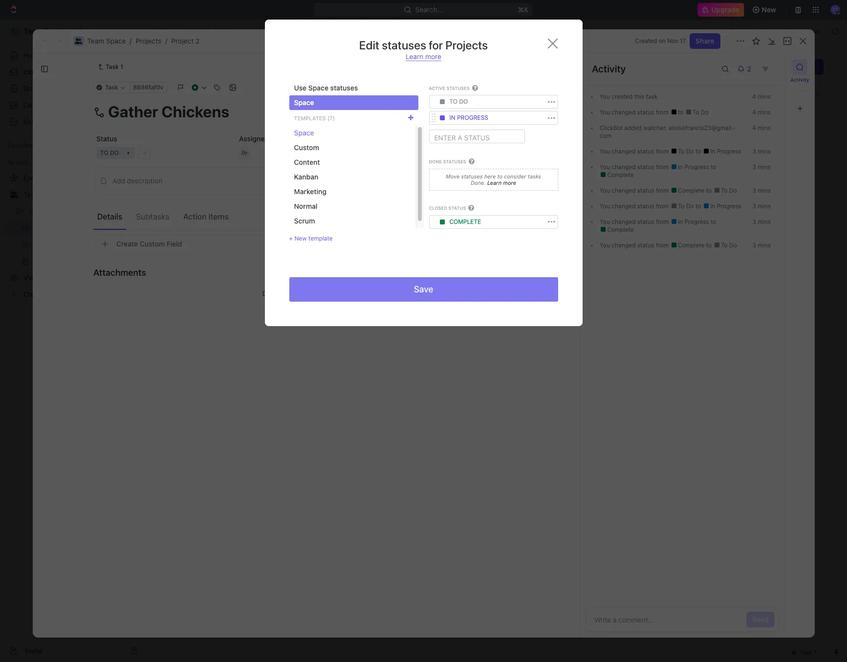 Task type: vqa. For each thing, say whether or not it's contained in the screenshot.


Task type: locate. For each thing, give the bounding box(es) containing it.
add task button
[[771, 59, 812, 75], [251, 136, 292, 148]]

status
[[96, 134, 117, 143]]

6 from from the top
[[656, 218, 669, 225]]

1 vertical spatial learn more link
[[486, 180, 516, 186]]

here right files
[[305, 290, 317, 297]]

1 vertical spatial add task button
[[251, 136, 292, 148]]

to inside move statuses here to consider tasks done.
[[498, 173, 503, 179]]

normal
[[294, 202, 318, 210]]

new
[[762, 5, 776, 14], [295, 235, 307, 242]]

dropdown menu image for to do
[[440, 99, 445, 104]]

inbox
[[23, 67, 41, 76]]

project
[[171, 37, 194, 45]]

1 horizontal spatial user group image
[[75, 38, 82, 44]]

0 vertical spatial learn
[[406, 52, 424, 61]]

team space up project
[[164, 27, 203, 35]]

task sidebar content section
[[580, 53, 785, 638]]

1 vertical spatial 4
[[752, 109, 756, 116]]

team space down spaces
[[23, 190, 62, 199]]

learn more
[[486, 180, 516, 186]]

1 right task 2
[[229, 187, 232, 195]]

Search tasks... text field
[[726, 111, 823, 126]]

1 inside 1 button
[[229, 187, 232, 195]]

statuses for move
[[461, 173, 483, 179]]

3 4 mins from the top
[[752, 124, 771, 132]]

0 vertical spatial activity
[[592, 63, 626, 74]]

+ new template
[[289, 235, 333, 242]]

share right 17
[[696, 37, 715, 45]]

learn more link down for
[[406, 52, 442, 61]]

0 vertical spatial new
[[762, 5, 776, 14]]

1 vertical spatial new
[[295, 235, 307, 242]]

more inside 'edit statuses for projects learn more'
[[425, 52, 442, 61]]

0 horizontal spatial projects link
[[29, 203, 114, 219]]

share button down upgrade in the right top of the page
[[724, 23, 754, 39]]

statuses left for
[[382, 38, 426, 52]]

custom up content
[[294, 143, 319, 152]]

share button
[[724, 23, 754, 39], [690, 33, 721, 49]]

2 vertical spatial 4 mins
[[752, 124, 771, 132]]

0 vertical spatial learn more link
[[406, 52, 442, 61]]

6 3 from the top
[[752, 242, 756, 249]]

task
[[791, 63, 806, 71], [106, 63, 119, 70], [276, 138, 289, 145], [197, 187, 212, 195]]

new up automations
[[762, 5, 776, 14]]

statuses for edit
[[382, 38, 426, 52]]

edit
[[359, 38, 379, 52]]

custom inside edit statuses for projects dialog
[[294, 143, 319, 152]]

4 for added watcher:
[[752, 124, 756, 132]]

user group image inside sidebar navigation
[[10, 192, 17, 198]]

2 horizontal spatial projects link
[[211, 25, 252, 37]]

add task
[[777, 63, 806, 71], [263, 138, 289, 145]]

user group image up home link
[[75, 38, 82, 44]]

tree inside sidebar navigation
[[4, 170, 142, 302]]

8 you from the top
[[600, 242, 610, 249]]

1 vertical spatial team space
[[23, 190, 62, 199]]

action items button
[[179, 208, 233, 225]]

add left description
[[112, 176, 125, 185]]

team space
[[164, 27, 203, 35], [23, 190, 62, 199]]

team up project
[[164, 27, 181, 35]]

custom
[[294, 143, 319, 152], [140, 240, 165, 248]]

attachments
[[93, 267, 146, 277]]

more down the consider
[[503, 180, 516, 186]]

1 vertical spatial user group image
[[10, 192, 17, 198]]

here up learn more
[[484, 173, 496, 179]]

1 dropdown menu image from the top
[[440, 99, 445, 104]]

activity up created
[[592, 63, 626, 74]]

clickbot
[[600, 124, 623, 132]]

activity inside task sidebar navigation tab list
[[791, 77, 810, 83]]

tree containing team space
[[4, 170, 142, 302]]

customize
[[764, 90, 798, 99]]

2 vertical spatial 4
[[752, 124, 756, 132]]

dashboards
[[23, 101, 61, 109]]

you created this task
[[600, 93, 658, 100]]

here inside move statuses here to consider tasks done.
[[484, 173, 496, 179]]

do inside edit statuses for projects dialog
[[459, 98, 468, 105]]

2 changed from the top
[[612, 148, 636, 155]]

assigned
[[239, 134, 269, 143]]

description
[[127, 176, 162, 185]]

in
[[450, 114, 456, 121], [710, 148, 715, 155], [678, 163, 683, 171], [710, 202, 715, 210], [678, 218, 683, 225]]

new inside button
[[762, 5, 776, 14]]

0 horizontal spatial add
[[112, 176, 125, 185]]

team space link for user group icon within the sidebar navigation
[[23, 187, 140, 202]]

2 vertical spatial add
[[112, 176, 125, 185]]

0 vertical spatial more
[[425, 52, 442, 61]]

add up 'customize'
[[777, 63, 790, 71]]

3
[[752, 148, 756, 155], [752, 163, 756, 171], [752, 187, 756, 194], [752, 202, 756, 210], [752, 218, 756, 225], [752, 242, 756, 249]]

1 you from the top
[[600, 93, 610, 100]]

2 horizontal spatial team
[[164, 27, 181, 35]]

task 1
[[106, 63, 123, 70]]

3 from from the top
[[656, 163, 669, 171]]

dropdown menu image right assignees
[[440, 116, 445, 120]]

your
[[278, 290, 290, 297]]

1 vertical spatial 1
[[229, 187, 232, 195]]

complete
[[450, 218, 481, 225]]

task up 'customize'
[[791, 63, 806, 71]]

in progress
[[450, 114, 488, 121], [709, 148, 741, 155], [676, 163, 711, 171], [709, 202, 741, 210], [676, 218, 711, 225]]

2 dropdown menu image from the top
[[440, 116, 445, 120]]

0 horizontal spatial here
[[305, 290, 317, 297]]

7 mins from the top
[[758, 202, 771, 210]]

0 horizontal spatial team space
[[23, 190, 62, 199]]

statuses right active
[[447, 86, 470, 91]]

edit statuses for projects dialog
[[265, 20, 583, 326]]

1 vertical spatial custom
[[140, 240, 165, 248]]

2 right project
[[196, 37, 200, 45]]

statuses for done
[[443, 159, 467, 164]]

more
[[425, 52, 442, 61], [503, 180, 516, 186]]

1 vertical spatial 4 mins
[[752, 109, 771, 116]]

task
[[646, 93, 658, 100]]

user group image down spaces
[[10, 192, 17, 198]]

1 horizontal spatial activity
[[791, 77, 810, 83]]

here
[[484, 173, 496, 179], [305, 290, 317, 297]]

home
[[23, 51, 42, 59]]

statuses up done.
[[461, 173, 483, 179]]

projects link
[[211, 25, 252, 37], [136, 37, 162, 45], [29, 203, 114, 219]]

team down spaces
[[23, 190, 40, 199]]

team
[[164, 27, 181, 35], [87, 37, 104, 45], [23, 190, 40, 199]]

2 4 from the top
[[752, 109, 756, 116]]

1 vertical spatial here
[[305, 290, 317, 297]]

files
[[291, 290, 303, 297]]

home link
[[4, 47, 142, 63]]

statuses inside 'edit statuses for projects learn more'
[[382, 38, 426, 52]]

docs
[[23, 84, 40, 92]]

2 you from the top
[[600, 109, 610, 116]]

0 vertical spatial add task
[[777, 63, 806, 71]]

add description button
[[97, 173, 510, 189]]

5 changed status from from the top
[[610, 202, 670, 210]]

0 vertical spatial add task button
[[771, 59, 812, 75]]

statuses inside move statuses here to consider tasks done.
[[461, 173, 483, 179]]

1 horizontal spatial share button
[[724, 23, 754, 39]]

gantt link
[[330, 88, 350, 101]]

save
[[414, 284, 433, 294]]

1 inside task 1 link
[[120, 63, 123, 70]]

1 horizontal spatial add task button
[[771, 59, 812, 75]]

1 horizontal spatial more
[[503, 180, 516, 186]]

1 vertical spatial add
[[263, 138, 274, 145]]

dropdown menu image down active
[[440, 99, 445, 104]]

1 horizontal spatial add
[[263, 138, 274, 145]]

0 horizontal spatial new
[[295, 235, 307, 242]]

0 vertical spatial 4 mins
[[752, 93, 771, 100]]

eloisefrancis23@gmail. com
[[600, 124, 736, 139]]

add task down the edit task name text box
[[263, 138, 289, 145]]

tree
[[4, 170, 142, 302]]

0 vertical spatial 4
[[752, 93, 756, 100]]

0 vertical spatial custom
[[294, 143, 319, 152]]

drop
[[262, 290, 276, 297]]

0 vertical spatial user group image
[[75, 38, 82, 44]]

share button right 17
[[690, 33, 721, 49]]

0 vertical spatial here
[[484, 173, 496, 179]]

assignees button
[[395, 112, 441, 124]]

0 horizontal spatial share
[[696, 37, 715, 45]]

learn
[[406, 52, 424, 61], [487, 180, 502, 186]]

1 4 mins from the top
[[752, 93, 771, 100]]

0 horizontal spatial 1
[[120, 63, 123, 70]]

space
[[183, 27, 203, 35], [106, 37, 126, 45], [308, 84, 329, 92], [294, 98, 314, 107], [294, 129, 314, 137], [42, 190, 62, 199]]

user group image
[[75, 38, 82, 44], [10, 192, 17, 198]]

1 vertical spatial share
[[696, 37, 715, 45]]

created
[[612, 93, 633, 100]]

status
[[637, 109, 654, 116], [637, 148, 654, 155], [637, 163, 654, 171], [637, 187, 654, 194], [637, 202, 654, 210], [449, 205, 466, 211], [637, 218, 654, 225], [637, 242, 654, 249]]

add task up 'customize'
[[777, 63, 806, 71]]

1 vertical spatial dropdown menu image
[[440, 116, 445, 120]]

2 vertical spatial team
[[23, 190, 40, 199]]

spaces
[[8, 158, 29, 166]]

this
[[634, 93, 644, 100]]

activity up 'customize'
[[791, 77, 810, 83]]

1 horizontal spatial new
[[762, 5, 776, 14]]

1 horizontal spatial custom
[[294, 143, 319, 152]]

to do inside edit statuses for projects dialog
[[450, 98, 468, 105]]

1 vertical spatial activity
[[791, 77, 810, 83]]

customize button
[[751, 88, 801, 101]]

2 vertical spatial 2
[[211, 231, 215, 239]]

statuses
[[382, 38, 426, 52], [330, 84, 358, 92], [447, 86, 470, 91], [443, 159, 467, 164], [461, 173, 483, 179]]

watcher:
[[643, 124, 667, 132]]

new right +
[[295, 235, 307, 242]]

project 2 link
[[171, 37, 200, 45]]

in progress inside edit statuses for projects dialog
[[450, 114, 488, 121]]

1 horizontal spatial team space
[[164, 27, 203, 35]]

1 vertical spatial learn
[[487, 180, 502, 186]]

2 4 mins from the top
[[752, 109, 771, 116]]

4 mins
[[752, 93, 771, 100], [752, 109, 771, 116], [752, 124, 771, 132]]

/
[[207, 27, 209, 35], [254, 27, 256, 35], [130, 37, 132, 45], [165, 37, 167, 45]]

done statuses
[[429, 159, 467, 164]]

team space inside sidebar navigation
[[23, 190, 62, 199]]

changed
[[612, 109, 636, 116], [612, 148, 636, 155], [612, 163, 636, 171], [612, 187, 636, 194], [612, 202, 636, 210], [612, 218, 636, 225], [612, 242, 636, 249]]

0 horizontal spatial custom
[[140, 240, 165, 248]]

done
[[429, 159, 442, 164]]

2 down items
[[211, 231, 215, 239]]

0 horizontal spatial more
[[425, 52, 442, 61]]

0 horizontal spatial team
[[23, 190, 40, 199]]

statuses up move
[[443, 159, 467, 164]]

more down for
[[425, 52, 442, 61]]

team up home link
[[87, 37, 104, 45]]

1 down team space / projects / project 2 at left top
[[120, 63, 123, 70]]

0 horizontal spatial activity
[[592, 63, 626, 74]]

7 changed from the top
[[612, 242, 636, 249]]

share down upgrade in the right top of the page
[[730, 27, 748, 35]]

Enter a status text field
[[434, 130, 520, 143]]

to
[[450, 98, 458, 105], [678, 109, 685, 116], [693, 109, 699, 116], [271, 134, 277, 143], [678, 148, 685, 155], [696, 148, 703, 155], [711, 163, 716, 171], [498, 173, 503, 179], [706, 187, 713, 194], [721, 187, 728, 194], [678, 202, 685, 210], [696, 202, 703, 210], [711, 218, 716, 225], [181, 231, 190, 239], [706, 242, 713, 249], [721, 242, 728, 249], [319, 290, 324, 297]]

eloisefrancis23@gmail.
[[669, 124, 736, 132]]

search...
[[416, 5, 443, 14]]

add task button up 'customize'
[[771, 59, 812, 75]]

3 mins
[[752, 148, 771, 155], [752, 163, 771, 171], [752, 187, 771, 194], [752, 202, 771, 210], [752, 218, 771, 225], [752, 242, 771, 249]]

learn more link
[[406, 52, 442, 61], [486, 180, 516, 186]]

custom left "field"
[[140, 240, 165, 248]]

user group image
[[155, 29, 161, 34]]

add down the edit task name text box
[[263, 138, 274, 145]]

1 horizontal spatial 1
[[229, 187, 232, 195]]

6 3 mins from the top
[[752, 242, 771, 249]]

added
[[624, 124, 642, 132]]

7 changed status from from the top
[[610, 242, 670, 249]]

6 changed from the top
[[612, 218, 636, 225]]

automations button
[[759, 24, 809, 39]]

5 you from the top
[[600, 187, 610, 194]]

1 horizontal spatial team
[[87, 37, 104, 45]]

0 horizontal spatial user group image
[[10, 192, 17, 198]]

changed status from
[[610, 109, 670, 116], [610, 148, 670, 155], [610, 163, 670, 171], [610, 187, 670, 194], [610, 202, 670, 210], [610, 218, 670, 225], [610, 242, 670, 249]]

learn more link down the consider
[[486, 180, 516, 186]]

gantt
[[332, 90, 350, 99]]

2 3 mins from the top
[[752, 163, 771, 171]]

1 horizontal spatial share
[[730, 27, 748, 35]]

projects
[[223, 27, 249, 35], [136, 37, 162, 45], [446, 38, 488, 52], [29, 207, 55, 215]]

complete
[[606, 171, 634, 178], [676, 187, 706, 194], [606, 226, 634, 233], [676, 242, 706, 249]]

2 horizontal spatial add
[[777, 63, 790, 71]]

dropdown menu image
[[440, 99, 445, 104], [440, 116, 445, 120]]

2 left 1 button
[[214, 187, 218, 195]]

1 horizontal spatial here
[[484, 173, 496, 179]]

list link
[[218, 88, 231, 101]]

0 vertical spatial 1
[[120, 63, 123, 70]]

new inside edit statuses for projects dialog
[[295, 235, 307, 242]]

docs link
[[4, 81, 142, 96]]

3 4 from the top
[[752, 124, 756, 132]]

invite
[[25, 646, 42, 654]]

0 vertical spatial dropdown menu image
[[440, 99, 445, 104]]

from
[[656, 109, 669, 116], [656, 148, 669, 155], [656, 163, 669, 171], [656, 187, 669, 194], [656, 202, 669, 210], [656, 218, 669, 225], [656, 242, 669, 249]]

1 horizontal spatial add task
[[777, 63, 806, 71]]

0 horizontal spatial learn
[[406, 52, 424, 61]]

add task button down the edit task name text box
[[251, 136, 292, 148]]

progress
[[457, 114, 488, 121], [717, 148, 741, 155], [685, 163, 709, 171], [717, 202, 741, 210], [685, 218, 709, 225]]

9 mins from the top
[[758, 242, 771, 249]]

0 horizontal spatial add task
[[263, 138, 289, 145]]



Task type: describe. For each thing, give the bounding box(es) containing it.
calendar
[[249, 90, 279, 99]]

1 horizontal spatial learn more link
[[486, 180, 516, 186]]

5 3 mins from the top
[[752, 218, 771, 225]]

0 vertical spatial add
[[777, 63, 790, 71]]

2 3 from the top
[[752, 163, 756, 171]]

consider
[[504, 173, 526, 179]]

task left 1 button
[[197, 187, 212, 195]]

move statuses here to consider tasks done.
[[446, 173, 541, 186]]

6 you from the top
[[600, 202, 610, 210]]

1 vertical spatial 2
[[214, 187, 218, 195]]

attachments button
[[93, 261, 514, 284]]

0 vertical spatial share
[[730, 27, 748, 35]]

drop your files here to upload
[[262, 290, 345, 298]]

8686faf0v button
[[129, 82, 167, 93]]

projects link inside sidebar navigation
[[29, 203, 114, 219]]

upgrade link
[[698, 3, 745, 17]]

4 changed from the top
[[612, 187, 636, 194]]

4 3 mins from the top
[[752, 202, 771, 210]]

created
[[635, 37, 657, 44]]

scrum
[[294, 217, 315, 225]]

1 changed from the top
[[612, 109, 636, 116]]

edit statuses for projects learn more
[[359, 38, 488, 61]]

6 mins from the top
[[758, 187, 771, 194]]

templates
[[294, 115, 326, 121]]

save button
[[289, 277, 558, 302]]

create custom field
[[116, 240, 182, 248]]

subtasks button
[[132, 208, 173, 225]]

4 mins from the top
[[758, 148, 771, 155]]

space inside tree
[[42, 190, 62, 199]]

use space statuses
[[294, 84, 358, 92]]

1 from from the top
[[656, 109, 669, 116]]

1 button
[[220, 186, 233, 196]]

custom inside button
[[140, 240, 165, 248]]

1 3 mins from the top
[[752, 148, 771, 155]]

+
[[289, 235, 293, 242]]

0 vertical spatial team space
[[164, 27, 203, 35]]

learn inside 'edit statuses for projects learn more'
[[406, 52, 424, 61]]

sidebar navigation
[[0, 20, 146, 662]]

assigned to
[[239, 134, 277, 143]]

activity inside task sidebar content section
[[592, 63, 626, 74]]

task sidebar navigation tab list
[[789, 59, 811, 116]]

action items
[[183, 212, 229, 221]]

4 changed status from from the top
[[610, 187, 670, 194]]

closed status
[[429, 205, 466, 211]]

closed
[[429, 205, 447, 211]]

17
[[680, 37, 686, 44]]

to inside drop your files here to upload
[[319, 290, 324, 297]]

1 horizontal spatial projects link
[[136, 37, 162, 45]]

5 from from the top
[[656, 202, 669, 210]]

0 horizontal spatial add task button
[[251, 136, 292, 148]]

1 mins from the top
[[758, 93, 771, 100]]

3 changed status from from the top
[[610, 163, 670, 171]]

3 3 mins from the top
[[752, 187, 771, 194]]

items
[[208, 212, 229, 221]]

on
[[659, 37, 666, 44]]

4 from from the top
[[656, 187, 669, 194]]

2 from from the top
[[656, 148, 669, 155]]

created on nov 17
[[635, 37, 686, 44]]

4 mins for changed status from
[[752, 109, 771, 116]]

(7)
[[328, 115, 335, 121]]

marketing
[[294, 187, 327, 196]]

dropdown menu image for in progress
[[440, 116, 445, 120]]

added watcher:
[[623, 124, 669, 132]]

1 3 from the top
[[752, 148, 756, 155]]

0 vertical spatial 2
[[196, 37, 200, 45]]

action
[[183, 212, 207, 221]]

send
[[752, 615, 769, 623]]

upgrade
[[712, 5, 740, 14]]

active
[[429, 86, 445, 91]]

4 mins for added watcher:
[[752, 124, 771, 132]]

2 mins from the top
[[758, 109, 771, 116]]

in inside edit statuses for projects dialog
[[450, 114, 456, 121]]

3 changed from the top
[[612, 163, 636, 171]]

upload button
[[326, 290, 345, 298]]

inbox link
[[4, 64, 142, 80]]

6 changed status from from the top
[[610, 218, 670, 225]]

favorites button
[[4, 140, 38, 152]]

table
[[297, 90, 314, 99]]

4 for changed status from
[[752, 109, 756, 116]]

com
[[600, 124, 736, 139]]

task right assigned
[[276, 138, 289, 145]]

3 3 from the top
[[752, 187, 756, 194]]

for
[[429, 38, 443, 52]]

8686faf0v
[[133, 84, 163, 91]]

⌘k
[[518, 5, 529, 14]]

status inside edit statuses for projects dialog
[[449, 205, 466, 211]]

here inside drop your files here to upload
[[305, 290, 317, 297]]

task 2
[[197, 187, 218, 195]]

0 horizontal spatial learn more link
[[406, 52, 442, 61]]

move
[[446, 173, 460, 179]]

1 vertical spatial team
[[87, 37, 104, 45]]

statuses up (7)
[[330, 84, 358, 92]]

calendar link
[[248, 88, 279, 101]]

templates (7)
[[294, 115, 335, 121]]

1 4 from the top
[[752, 93, 756, 100]]

list
[[220, 90, 231, 99]]

statuses for active
[[447, 86, 470, 91]]

details
[[97, 212, 122, 221]]

projects inside tree
[[29, 207, 55, 215]]

5 3 from the top
[[752, 218, 756, 225]]

4 you from the top
[[600, 163, 610, 171]]

Edit task name text field
[[93, 102, 514, 121]]

active statuses
[[429, 86, 470, 91]]

team space link for right user group icon
[[87, 37, 126, 45]]

0 horizontal spatial share button
[[690, 33, 721, 49]]

upload
[[326, 290, 345, 298]]

board link
[[180, 88, 202, 101]]

5 mins from the top
[[758, 163, 771, 171]]

task 1 link
[[93, 61, 127, 73]]

1 changed status from from the top
[[610, 109, 670, 116]]

done.
[[471, 180, 486, 186]]

projects inside 'edit statuses for projects learn more'
[[446, 38, 488, 52]]

5 changed from the top
[[612, 202, 636, 210]]

team space / projects / project 2
[[87, 37, 200, 45]]

board
[[182, 90, 202, 99]]

use
[[294, 84, 307, 92]]

progress inside edit statuses for projects dialog
[[457, 114, 488, 121]]

favorites
[[8, 142, 34, 149]]

8 mins from the top
[[758, 218, 771, 225]]

create
[[116, 240, 138, 248]]

0 vertical spatial team
[[164, 27, 181, 35]]

details button
[[93, 208, 126, 225]]

team inside team space link
[[23, 190, 40, 199]]

2 changed status from from the top
[[610, 148, 670, 155]]

4 3 from the top
[[752, 202, 756, 210]]

1 vertical spatial add task
[[263, 138, 289, 145]]

3 you from the top
[[600, 148, 610, 155]]

send button
[[746, 612, 775, 627]]

template
[[308, 235, 333, 242]]

tasks
[[528, 173, 541, 179]]

dashboards link
[[4, 97, 142, 113]]

automations
[[763, 27, 804, 35]]

3 mins from the top
[[758, 124, 771, 132]]

subtasks
[[136, 212, 170, 221]]

task down team space / projects / project 2 at left top
[[106, 63, 119, 70]]

field
[[167, 240, 182, 248]]

1 horizontal spatial learn
[[487, 180, 502, 186]]

7 you from the top
[[600, 218, 610, 225]]

1 vertical spatial more
[[503, 180, 516, 186]]

kanban
[[294, 173, 318, 181]]

new button
[[748, 2, 782, 18]]

7 from from the top
[[656, 242, 669, 249]]



